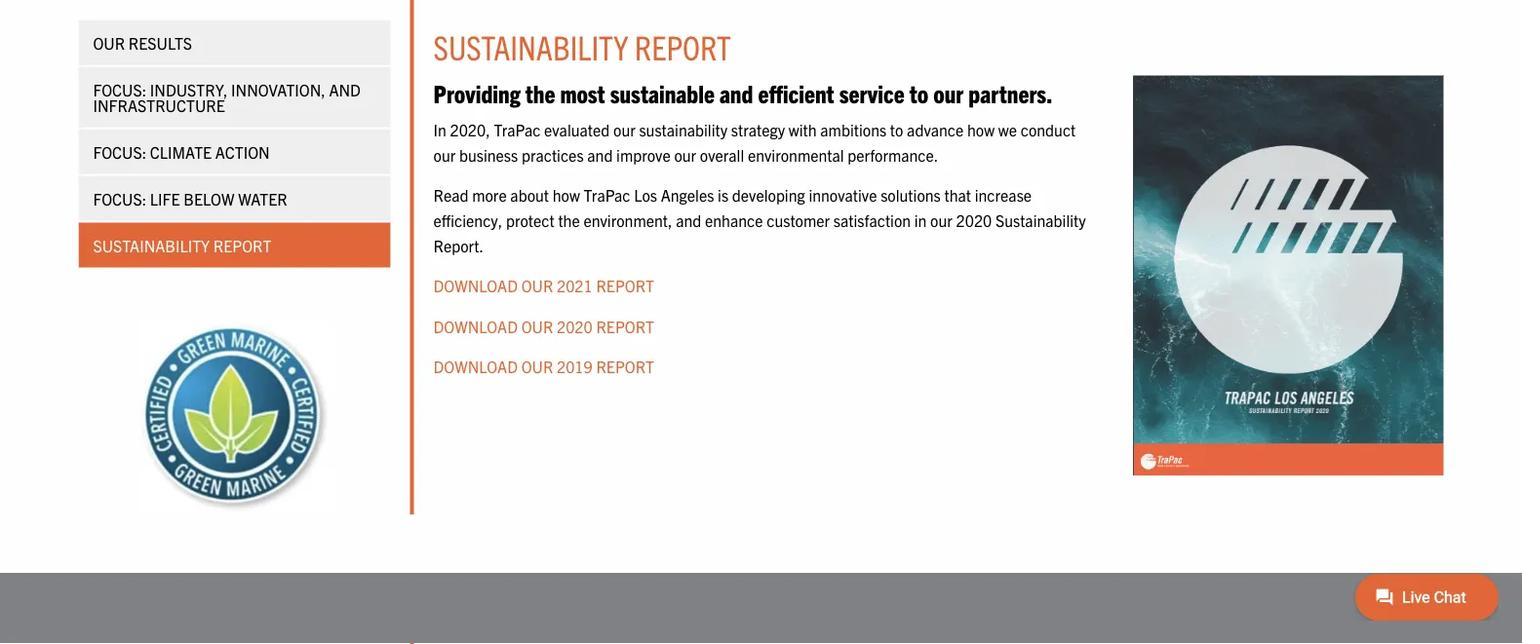 Task type: locate. For each thing, give the bounding box(es) containing it.
solutions
[[881, 185, 941, 205]]

how right "about"
[[553, 185, 580, 205]]

focus: down our results
[[93, 79, 146, 99]]

and inside in 2020, trapac evaluated our sustainability strategy with ambitions to advance how we conduct our business practices and improve our overall environmental performance.
[[587, 145, 613, 164]]

1 vertical spatial focus:
[[93, 141, 146, 161]]

1 focus: from the top
[[93, 79, 146, 99]]

our for download our 2021 report
[[521, 276, 553, 295]]

trapac
[[494, 120, 541, 139], [584, 185, 631, 205]]

focus: climate action link
[[79, 129, 391, 174]]

0 horizontal spatial the
[[525, 77, 555, 108]]

footer
[[0, 574, 1522, 645]]

our up download our 2019 report
[[521, 316, 553, 336]]

focus: left life
[[93, 188, 146, 208]]

1 horizontal spatial sustainability report
[[434, 25, 731, 67]]

1 horizontal spatial to
[[910, 77, 929, 108]]

1 vertical spatial trapac
[[584, 185, 631, 205]]

our up the improve
[[613, 120, 636, 139]]

2020 down that
[[956, 210, 992, 230]]

2 focus: from the top
[[93, 141, 146, 161]]

our
[[93, 32, 125, 52], [521, 276, 553, 295], [521, 316, 553, 336], [521, 357, 553, 377]]

how
[[967, 120, 995, 139], [553, 185, 580, 205]]

performance.
[[848, 145, 938, 164]]

2 vertical spatial focus:
[[93, 188, 146, 208]]

download
[[434, 276, 518, 295], [434, 316, 518, 336], [434, 357, 518, 377]]

our left 2021
[[521, 276, 553, 295]]

report for download our 2019 report
[[596, 357, 654, 377]]

in
[[434, 120, 446, 139]]

report right 2019
[[596, 357, 654, 377]]

0 horizontal spatial how
[[553, 185, 580, 205]]

1 download from the top
[[434, 276, 518, 295]]

0 horizontal spatial and
[[587, 145, 613, 164]]

0 vertical spatial the
[[525, 77, 555, 108]]

infrastructure
[[93, 95, 225, 114]]

1 vertical spatial how
[[553, 185, 580, 205]]

focus: life below water
[[93, 188, 287, 208]]

download for download our 2021 report
[[434, 276, 518, 295]]

1 vertical spatial sustainability
[[93, 235, 210, 255]]

and down angeles at the left top of page
[[676, 210, 702, 230]]

angeles
[[661, 185, 714, 205]]

report
[[635, 25, 731, 67], [213, 235, 271, 255], [596, 276, 654, 295], [596, 316, 654, 336], [596, 357, 654, 377]]

0 vertical spatial to
[[910, 77, 929, 108]]

service
[[839, 77, 905, 108]]

trapac up environment,
[[584, 185, 631, 205]]

report down download our 2021 report
[[596, 316, 654, 336]]

we
[[998, 120, 1017, 139]]

2 horizontal spatial and
[[720, 77, 753, 108]]

and
[[720, 77, 753, 108], [587, 145, 613, 164], [676, 210, 702, 230]]

our results
[[93, 32, 192, 52]]

1 horizontal spatial 2020
[[956, 210, 992, 230]]

1 vertical spatial to
[[890, 120, 904, 139]]

2020 inside read more about how trapac los angeles is developing innovative solutions that increase efficiency, protect the environment, and enhance customer satisfaction in our 2020 sustainability report.
[[956, 210, 992, 230]]

to up advance
[[910, 77, 929, 108]]

0 horizontal spatial trapac
[[494, 120, 541, 139]]

our left results
[[93, 32, 125, 52]]

advance
[[907, 120, 964, 139]]

climate
[[150, 141, 212, 161]]

the
[[525, 77, 555, 108], [558, 210, 580, 230]]

increase
[[975, 185, 1032, 205]]

the right the protect
[[558, 210, 580, 230]]

sustainability report
[[434, 25, 731, 67], [93, 235, 271, 255]]

0 horizontal spatial to
[[890, 120, 904, 139]]

satisfaction
[[834, 210, 911, 230]]

1 horizontal spatial and
[[676, 210, 702, 230]]

focus: for focus: life below water
[[93, 188, 146, 208]]

0 horizontal spatial sustainability report
[[93, 235, 271, 255]]

0 vertical spatial 2020
[[956, 210, 992, 230]]

0 vertical spatial sustainability report
[[434, 25, 731, 67]]

conduct
[[1021, 120, 1076, 139]]

1 vertical spatial sustainability report
[[93, 235, 271, 255]]

focus: industry, innovation, and infrastructure link
[[79, 66, 391, 127]]

our
[[934, 77, 964, 108], [613, 120, 636, 139], [434, 145, 456, 164], [674, 145, 696, 164], [930, 210, 953, 230]]

our left 2019
[[521, 357, 553, 377]]

that
[[944, 185, 971, 205]]

download for download our 2019 report
[[434, 357, 518, 377]]

our inside "link"
[[93, 32, 125, 52]]

sustainability
[[639, 120, 728, 139]]

trapac inside read more about how trapac los angeles is developing innovative solutions that increase efficiency, protect the environment, and enhance customer satisfaction in our 2020 sustainability report.
[[584, 185, 631, 205]]

2020
[[956, 210, 992, 230], [557, 316, 593, 336]]

0 vertical spatial trapac
[[494, 120, 541, 139]]

0 vertical spatial sustainability
[[434, 25, 629, 67]]

0 vertical spatial focus:
[[93, 79, 146, 99]]

sustainability
[[434, 25, 629, 67], [93, 235, 210, 255]]

download our 2019 report link
[[434, 357, 654, 377]]

1 vertical spatial download
[[434, 316, 518, 336]]

1 horizontal spatial the
[[558, 210, 580, 230]]

2020 up 2019
[[557, 316, 593, 336]]

about
[[510, 185, 549, 205]]

report.
[[434, 235, 484, 255]]

sustainability report link
[[79, 222, 391, 267]]

3 download from the top
[[434, 357, 518, 377]]

trapac up business
[[494, 120, 541, 139]]

download for download our 2020 report
[[434, 316, 518, 336]]

1 vertical spatial and
[[587, 145, 613, 164]]

0 vertical spatial and
[[720, 77, 753, 108]]

0 vertical spatial download
[[434, 276, 518, 295]]

2 download from the top
[[434, 316, 518, 336]]

the left most
[[525, 77, 555, 108]]

sustainability up most
[[434, 25, 629, 67]]

and up strategy
[[720, 77, 753, 108]]

focus:
[[93, 79, 146, 99], [93, 141, 146, 161], [93, 188, 146, 208]]

1 horizontal spatial trapac
[[584, 185, 631, 205]]

sustainability report up most
[[434, 25, 731, 67]]

2 vertical spatial download
[[434, 357, 518, 377]]

report for download our 2021 report
[[596, 276, 654, 295]]

and inside read more about how trapac los angeles is developing innovative solutions that increase efficiency, protect the environment, and enhance customer satisfaction in our 2020 sustainability report.
[[676, 210, 702, 230]]

2 vertical spatial and
[[676, 210, 702, 230]]

and down evaluated
[[587, 145, 613, 164]]

3 focus: from the top
[[93, 188, 146, 208]]

below
[[184, 188, 235, 208]]

customer
[[767, 210, 830, 230]]

efficient
[[758, 77, 834, 108]]

download our 2020 report link
[[434, 316, 654, 336]]

report right 2021
[[596, 276, 654, 295]]

enhance
[[705, 210, 763, 230]]

partners.
[[969, 77, 1053, 108]]

1 vertical spatial 2020
[[557, 316, 593, 336]]

sustainability report down focus: life below water
[[93, 235, 271, 255]]

0 vertical spatial how
[[967, 120, 995, 139]]

with
[[789, 120, 817, 139]]

to
[[910, 77, 929, 108], [890, 120, 904, 139]]

focus: inside focus: industry, innovation, and infrastructure
[[93, 79, 146, 99]]

efficiency,
[[434, 210, 502, 230]]

download down report.
[[434, 276, 518, 295]]

2021
[[557, 276, 593, 295]]

1 vertical spatial the
[[558, 210, 580, 230]]

sustainability down life
[[93, 235, 210, 255]]

how left we
[[967, 120, 995, 139]]

our right in
[[930, 210, 953, 230]]

how inside read more about how trapac los angeles is developing innovative solutions that increase efficiency, protect the environment, and enhance customer satisfaction in our 2020 sustainability report.
[[553, 185, 580, 205]]

1 horizontal spatial how
[[967, 120, 995, 139]]

download down download our 2020 report link
[[434, 357, 518, 377]]

focus: left climate
[[93, 141, 146, 161]]

our for download our 2019 report
[[521, 357, 553, 377]]

download up download our 2019 report
[[434, 316, 518, 336]]

to up performance.
[[890, 120, 904, 139]]



Task type: describe. For each thing, give the bounding box(es) containing it.
read
[[434, 185, 469, 205]]

and
[[329, 79, 361, 99]]

sustainability report inside sustainability report link
[[93, 235, 271, 255]]

practices
[[522, 145, 584, 164]]

download our 2021 report link
[[434, 276, 654, 295]]

business
[[459, 145, 518, 164]]

how inside in 2020, trapac evaluated our sustainability strategy with ambitions to advance how we conduct our business practices and improve our overall environmental performance.
[[967, 120, 995, 139]]

environment,
[[584, 210, 672, 230]]

focus: for focus: industry, innovation, and infrastructure
[[93, 79, 146, 99]]

innovation,
[[231, 79, 325, 99]]

environmental
[[748, 145, 844, 164]]

our up advance
[[934, 77, 964, 108]]

our inside read more about how trapac los angeles is developing innovative solutions that increase efficiency, protect the environment, and enhance customer satisfaction in our 2020 sustainability report.
[[930, 210, 953, 230]]

overall
[[700, 145, 744, 164]]

1 horizontal spatial sustainability
[[434, 25, 629, 67]]

in
[[915, 210, 927, 230]]

focus: climate action
[[93, 141, 270, 161]]

focus: industry, innovation, and infrastructure
[[93, 79, 361, 114]]

download our 2019 report
[[434, 357, 654, 377]]

focus: for focus: climate action
[[93, 141, 146, 161]]

most
[[560, 77, 605, 108]]

to inside in 2020, trapac evaluated our sustainability strategy with ambitions to advance how we conduct our business practices and improve our overall environmental performance.
[[890, 120, 904, 139]]

strategy
[[731, 120, 785, 139]]

download our 2021 report
[[434, 276, 654, 295]]

innovative
[[809, 185, 877, 205]]

more
[[472, 185, 507, 205]]

providing the most sustainable and efficient service to our partners.
[[434, 77, 1053, 108]]

industry,
[[150, 79, 228, 99]]

report for download our 2020 report
[[596, 316, 654, 336]]

our results link
[[79, 20, 391, 64]]

improve
[[616, 145, 671, 164]]

our down in
[[434, 145, 456, 164]]

report down focus: life below water link
[[213, 235, 271, 255]]

read more about how trapac los angeles is developing innovative solutions that increase efficiency, protect the environment, and enhance customer satisfaction in our 2020 sustainability report.
[[434, 185, 1086, 255]]

action
[[215, 141, 270, 161]]

is
[[718, 185, 729, 205]]

report up sustainable
[[635, 25, 731, 67]]

trapac inside in 2020, trapac evaluated our sustainability strategy with ambitions to advance how we conduct our business practices and improve our overall environmental performance.
[[494, 120, 541, 139]]

sustainability
[[996, 210, 1086, 230]]

sustainable
[[610, 77, 715, 108]]

protect
[[506, 210, 555, 230]]

our down sustainability
[[674, 145, 696, 164]]

and for sustainability
[[587, 145, 613, 164]]

life
[[150, 188, 180, 208]]

los
[[634, 185, 657, 205]]

ambitions
[[820, 120, 887, 139]]

2019
[[557, 357, 593, 377]]

our for download our 2020 report
[[521, 316, 553, 336]]

and for los
[[676, 210, 702, 230]]

water
[[238, 188, 287, 208]]

developing
[[732, 185, 805, 205]]

0 horizontal spatial sustainability
[[93, 235, 210, 255]]

2020,
[[450, 120, 490, 139]]

providing
[[434, 77, 520, 108]]

0 horizontal spatial 2020
[[557, 316, 593, 336]]

focus: life below water link
[[79, 176, 391, 220]]

evaluated
[[544, 120, 610, 139]]

results
[[129, 32, 192, 52]]

download our 2020 report
[[434, 316, 654, 336]]

the inside read more about how trapac los angeles is developing innovative solutions that increase efficiency, protect the environment, and enhance customer satisfaction in our 2020 sustainability report.
[[558, 210, 580, 230]]

in 2020, trapac evaluated our sustainability strategy with ambitions to advance how we conduct our business practices and improve our overall environmental performance.
[[434, 120, 1076, 164]]



Task type: vqa. For each thing, say whether or not it's contained in the screenshot.
REPORT associated with DOWNLOAD OUR 2020 REPORT
yes



